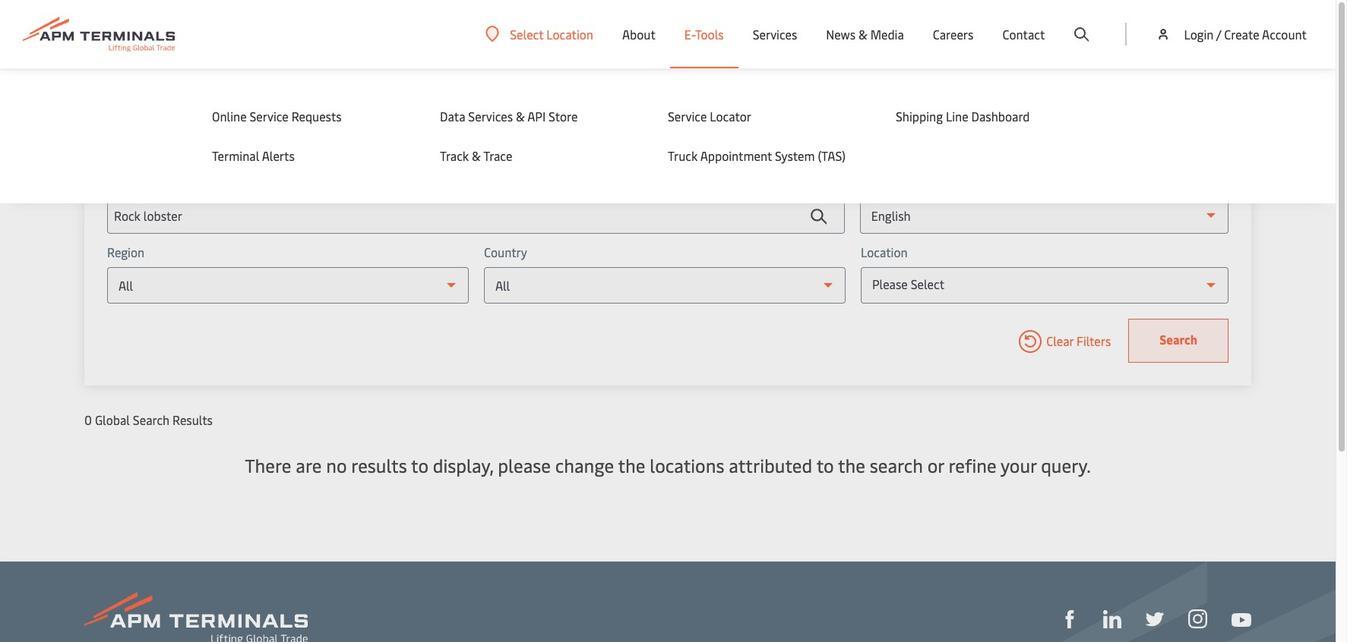 Task type: vqa. For each thing, say whether or not it's contained in the screenshot.
(TAS) on the right top of the page
yes



Task type: locate. For each thing, give the bounding box(es) containing it.
0 vertical spatial services
[[753, 26, 797, 43]]

data
[[440, 108, 465, 125]]

login / create account link
[[1156, 0, 1307, 68]]

login
[[1184, 26, 1214, 43]]

about
[[622, 26, 656, 43]]

or
[[927, 454, 944, 478]]

0 horizontal spatial select
[[510, 25, 543, 42]]

& right news
[[858, 26, 867, 43]]

0  global search results
[[84, 412, 213, 428]]

services right tools
[[753, 26, 797, 43]]

1 horizontal spatial &
[[516, 108, 525, 125]]

0 vertical spatial search
[[161, 75, 193, 90]]

1 vertical spatial &
[[516, 108, 525, 125]]

1 the from the left
[[618, 454, 645, 478]]

service locator link
[[668, 108, 865, 125]]

1 horizontal spatial location
[[861, 244, 908, 261]]

clear
[[1046, 333, 1074, 349]]

terminal alerts
[[212, 147, 295, 164]]

search down home
[[84, 97, 166, 134]]

please
[[872, 276, 908, 293]]

service right online
[[250, 108, 289, 125]]

login / create account
[[1184, 26, 1307, 43]]

instagram image
[[1188, 610, 1207, 629]]

Search query input text field
[[107, 198, 845, 234]]

1 vertical spatial location
[[861, 244, 908, 261]]

careers
[[933, 26, 974, 43]]

locator
[[710, 108, 751, 125]]

to right attributed on the bottom right of the page
[[816, 454, 834, 478]]

0 horizontal spatial the
[[618, 454, 645, 478]]

1 horizontal spatial the
[[838, 454, 865, 478]]

truck appointment system (tas)
[[668, 147, 846, 164]]

track & trace
[[440, 147, 512, 164]]

global left home
[[84, 75, 115, 90]]

2 horizontal spatial &
[[858, 26, 867, 43]]

to
[[411, 454, 428, 478], [816, 454, 834, 478]]

attributed
[[729, 454, 812, 478]]

please
[[498, 454, 551, 478]]

results
[[195, 75, 231, 90], [173, 97, 262, 134], [172, 412, 213, 428]]

2 service from the left
[[668, 108, 707, 125]]

global
[[84, 75, 115, 90], [95, 412, 130, 428]]

& left api
[[516, 108, 525, 125]]

you tube link
[[1232, 610, 1251, 629]]

display,
[[433, 454, 493, 478]]

line
[[946, 108, 968, 125]]

1 service from the left
[[250, 108, 289, 125]]

services right the data
[[468, 108, 513, 125]]

search
[[161, 75, 193, 90], [84, 97, 166, 134], [133, 412, 170, 428]]

to right results
[[411, 454, 428, 478]]

news & media button
[[826, 0, 904, 68]]

location
[[546, 25, 593, 42], [861, 244, 908, 261]]

location left about popup button
[[546, 25, 593, 42]]

service
[[250, 108, 289, 125], [668, 108, 707, 125]]

select
[[510, 25, 543, 42], [911, 276, 944, 293]]

location up "please"
[[861, 244, 908, 261]]

1 vertical spatial global
[[95, 412, 130, 428]]

search right the >
[[161, 75, 193, 90]]

the
[[618, 454, 645, 478], [838, 454, 865, 478]]

no
[[326, 454, 347, 478]]

2 vertical spatial &
[[472, 147, 481, 164]]

linkedin__x28_alt_x29__3_ link
[[1103, 609, 1121, 629]]

0 horizontal spatial location
[[546, 25, 593, 42]]

1 horizontal spatial select
[[911, 276, 944, 293]]

search right the 0
[[133, 412, 170, 428]]

the left search
[[838, 454, 865, 478]]

the right change
[[618, 454, 645, 478]]

api
[[527, 108, 546, 125]]

search
[[870, 454, 923, 478]]

country
[[484, 244, 527, 261]]

2 vertical spatial search
[[133, 412, 170, 428]]

&
[[858, 26, 867, 43], [516, 108, 525, 125], [472, 147, 481, 164]]

linkedin image
[[1103, 611, 1121, 629]]

filters
[[1077, 333, 1111, 349]]

account
[[1262, 26, 1307, 43]]

1 horizontal spatial to
[[816, 454, 834, 478]]

appointment
[[700, 147, 772, 164]]

track
[[440, 147, 469, 164]]

1 vertical spatial select
[[911, 276, 944, 293]]

change
[[555, 454, 614, 478]]

& left trace
[[472, 147, 481, 164]]

there
[[245, 454, 291, 478]]

about button
[[622, 0, 656, 68]]

0 vertical spatial results
[[195, 75, 231, 90]]

tools
[[695, 26, 724, 43]]

0 horizontal spatial &
[[472, 147, 481, 164]]

are
[[296, 454, 322, 478]]

news & media
[[826, 26, 904, 43]]

1 vertical spatial services
[[468, 108, 513, 125]]

0 vertical spatial select
[[510, 25, 543, 42]]

store
[[549, 108, 578, 125]]

1 vertical spatial search
[[84, 97, 166, 134]]

data services & api store
[[440, 108, 578, 125]]

global right the 0
[[95, 412, 130, 428]]

1 horizontal spatial services
[[753, 26, 797, 43]]

news
[[826, 26, 856, 43]]

& inside popup button
[[858, 26, 867, 43]]

0 horizontal spatial service
[[250, 108, 289, 125]]

dashboard
[[971, 108, 1030, 125]]

service up truck
[[668, 108, 707, 125]]

0 horizontal spatial to
[[411, 454, 428, 478]]

/
[[1216, 26, 1221, 43]]

your
[[1001, 454, 1037, 478]]

services
[[753, 26, 797, 43], [468, 108, 513, 125]]

2 to from the left
[[816, 454, 834, 478]]

online
[[212, 108, 247, 125]]

1 horizontal spatial service
[[668, 108, 707, 125]]

contact button
[[1002, 0, 1045, 68]]

0 vertical spatial &
[[858, 26, 867, 43]]

requests
[[292, 108, 342, 125]]



Task type: describe. For each thing, give the bounding box(es) containing it.
e-tools button
[[684, 0, 724, 68]]

there are no results to display, please change the locations attributed to the search or refine your query.
[[245, 454, 1091, 478]]

youtube image
[[1232, 614, 1251, 627]]

0
[[84, 412, 92, 428]]

create
[[1224, 26, 1259, 43]]

online service requests link
[[212, 108, 410, 125]]

region
[[107, 244, 144, 261]]

service locator
[[668, 108, 751, 125]]

instagram link
[[1188, 609, 1207, 629]]

system
[[775, 147, 815, 164]]

(tas)
[[818, 147, 846, 164]]

2 vertical spatial results
[[172, 412, 213, 428]]

terminal
[[212, 147, 259, 164]]

refine
[[949, 454, 996, 478]]

>
[[152, 75, 158, 90]]

0 vertical spatial global
[[84, 75, 115, 90]]

contact
[[1002, 26, 1045, 43]]

& for trace
[[472, 147, 481, 164]]

e-
[[684, 26, 695, 43]]

0 horizontal spatial services
[[468, 108, 513, 125]]

please select
[[872, 276, 944, 293]]

online service requests
[[212, 108, 342, 125]]

shape link
[[1061, 609, 1079, 629]]

media
[[870, 26, 904, 43]]

twitter image
[[1146, 611, 1164, 629]]

truck
[[668, 147, 698, 164]]

services button
[[753, 0, 797, 68]]

apmt footer logo image
[[84, 593, 308, 643]]

1 vertical spatial results
[[173, 97, 262, 134]]

query.
[[1041, 454, 1091, 478]]

select location
[[510, 25, 593, 42]]

trace
[[483, 147, 512, 164]]

e-tools
[[684, 26, 724, 43]]

global home link
[[84, 75, 146, 90]]

1 to from the left
[[411, 454, 428, 478]]

data services & api store link
[[440, 108, 637, 125]]

terminal alerts link
[[212, 147, 410, 164]]

shipping
[[896, 108, 943, 125]]

select location button
[[486, 25, 593, 42]]

0 vertical spatial location
[[546, 25, 593, 42]]

home
[[118, 75, 146, 90]]

shipping line dashboard link
[[896, 108, 1093, 125]]

locations
[[650, 454, 724, 478]]

track & trace link
[[440, 147, 637, 164]]

alerts
[[262, 147, 295, 164]]

results
[[351, 454, 407, 478]]

fill 44 link
[[1146, 609, 1164, 629]]

global home > search results
[[84, 75, 231, 90]]

clear filters button
[[1014, 319, 1111, 363]]

facebook image
[[1061, 611, 1079, 629]]

shipping line dashboard
[[896, 108, 1030, 125]]

2 the from the left
[[838, 454, 865, 478]]

careers button
[[933, 0, 974, 68]]

search results
[[84, 97, 262, 134]]

truck appointment system (tas) link
[[668, 147, 865, 164]]

& for media
[[858, 26, 867, 43]]

clear filters
[[1046, 333, 1111, 349]]



